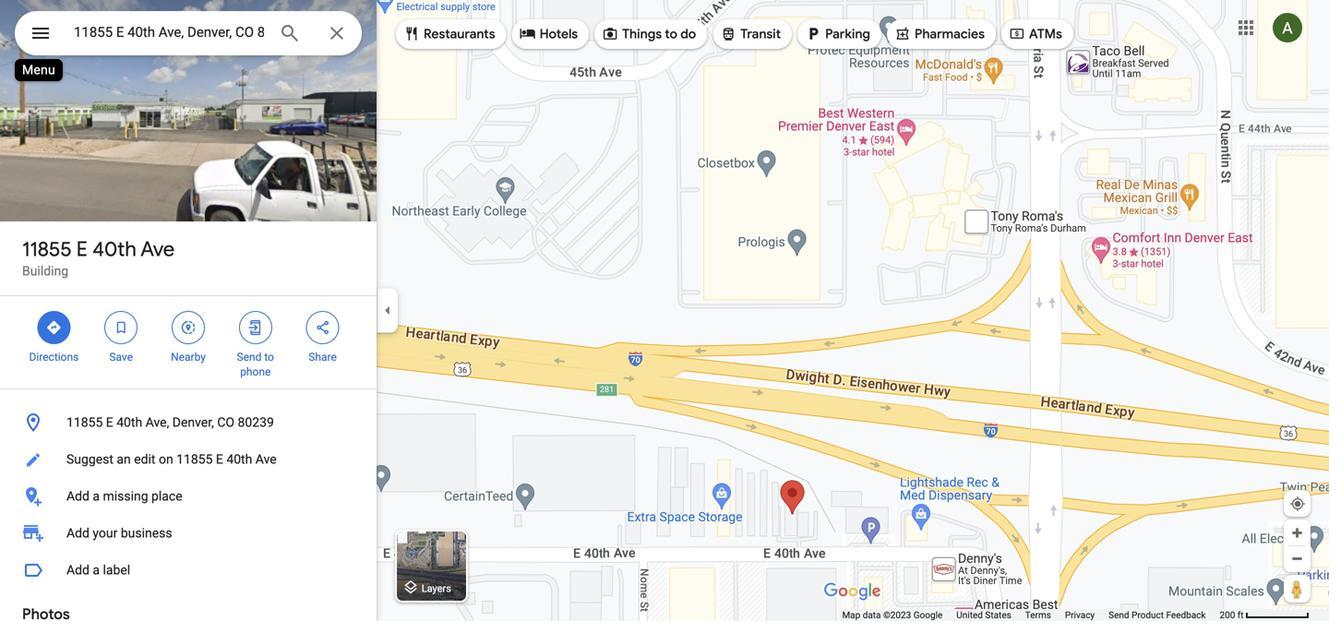 Task type: vqa. For each thing, say whether or not it's contained in the screenshot.


Task type: describe. For each thing, give the bounding box(es) containing it.
e inside button
[[216, 452, 223, 467]]

data
[[863, 610, 881, 621]]

add for add your business
[[66, 526, 89, 541]]

add your business
[[66, 526, 172, 541]]

e for ave
[[76, 236, 88, 262]]


[[519, 24, 536, 44]]

map data ©2023 google
[[842, 610, 943, 621]]

an
[[117, 452, 131, 467]]

none field inside "11855 e 40th ave, denver, co 80239" field
[[74, 21, 264, 43]]

 transit
[[720, 24, 781, 44]]

missing
[[103, 489, 148, 504]]

states
[[985, 610, 1012, 621]]

edit
[[134, 452, 156, 467]]

 hotels
[[519, 24, 578, 44]]


[[113, 318, 129, 338]]

200
[[1220, 610, 1235, 621]]

google maps element
[[0, 0, 1329, 621]]

200 ft
[[1220, 610, 1244, 621]]

nearby
[[171, 351, 206, 364]]

transit
[[741, 26, 781, 42]]

united states button
[[957, 609, 1012, 621]]

ave,
[[146, 415, 169, 430]]


[[720, 24, 737, 44]]

on
[[159, 452, 173, 467]]

 button
[[15, 11, 66, 59]]

 parking
[[805, 24, 870, 44]]

show your location image
[[1290, 496, 1306, 512]]


[[30, 20, 52, 47]]

e for ave,
[[106, 415, 113, 430]]

add a label button
[[0, 552, 377, 589]]


[[403, 24, 420, 44]]

do
[[681, 26, 696, 42]]

11855 for ave
[[22, 236, 72, 262]]

atms
[[1029, 26, 1062, 42]]

11855 e 40th ave, denver, co 80239 button
[[0, 404, 377, 441]]

co
[[217, 415, 235, 430]]

actions for 11855 e 40th ave region
[[0, 296, 377, 389]]

to inside  things to do
[[665, 26, 678, 42]]

send for send product feedback
[[1109, 610, 1129, 621]]

your
[[93, 526, 118, 541]]

add for add a label
[[66, 563, 89, 578]]

product
[[1132, 610, 1164, 621]]

place
[[151, 489, 182, 504]]

directions
[[29, 351, 79, 364]]


[[247, 318, 264, 338]]

footer inside google maps element
[[842, 609, 1220, 621]]

40th for ave
[[92, 236, 136, 262]]


[[46, 318, 62, 338]]


[[1009, 24, 1025, 44]]

share
[[309, 351, 337, 364]]

suggest an edit on 11855 e 40th ave
[[66, 452, 277, 467]]

11855 for ave,
[[66, 415, 103, 430]]

privacy button
[[1065, 609, 1095, 621]]

terms button
[[1025, 609, 1051, 621]]

pharmacies
[[915, 26, 985, 42]]

map
[[842, 610, 861, 621]]

a for missing
[[93, 489, 100, 504]]



Task type: locate. For each thing, give the bounding box(es) containing it.
send
[[237, 351, 262, 364], [1109, 610, 1129, 621]]

40th
[[92, 236, 136, 262], [116, 415, 142, 430], [226, 452, 252, 467]]

1 vertical spatial to
[[264, 351, 274, 364]]

google account: angela cha  
(angela.cha@adept.ai) image
[[1273, 13, 1302, 43]]


[[314, 318, 331, 338]]

ave inside suggest an edit on 11855 e 40th ave button
[[256, 452, 277, 467]]

add
[[66, 489, 89, 504], [66, 526, 89, 541], [66, 563, 89, 578]]

united states
[[957, 610, 1012, 621]]

0 vertical spatial to
[[665, 26, 678, 42]]

add for add a missing place
[[66, 489, 89, 504]]

send to phone
[[237, 351, 274, 378]]

ave
[[140, 236, 175, 262], [256, 452, 277, 467]]

save
[[109, 351, 133, 364]]

1 vertical spatial send
[[1109, 610, 1129, 621]]

40th for ave,
[[116, 415, 142, 430]]

11855 up suggest
[[66, 415, 103, 430]]

a
[[93, 489, 100, 504], [93, 563, 100, 578]]

 search field
[[15, 11, 362, 59]]

2 horizontal spatial e
[[216, 452, 223, 467]]

send product feedback
[[1109, 610, 1206, 621]]

a left missing
[[93, 489, 100, 504]]

ft
[[1238, 610, 1244, 621]]

40th down co
[[226, 452, 252, 467]]

a inside button
[[93, 563, 100, 578]]

 pharmacies
[[894, 24, 985, 44]]

©2023
[[883, 610, 911, 621]]

terms
[[1025, 610, 1051, 621]]

 things to do
[[602, 24, 696, 44]]

0 vertical spatial 40th
[[92, 236, 136, 262]]

3 add from the top
[[66, 563, 89, 578]]

2 vertical spatial add
[[66, 563, 89, 578]]

1 horizontal spatial e
[[106, 415, 113, 430]]

1 add from the top
[[66, 489, 89, 504]]

1 vertical spatial e
[[106, 415, 113, 430]]

to left do
[[665, 26, 678, 42]]

1 vertical spatial a
[[93, 563, 100, 578]]

google
[[914, 610, 943, 621]]

building
[[22, 264, 68, 279]]

e inside button
[[106, 415, 113, 430]]

send up phone
[[237, 351, 262, 364]]

to up phone
[[264, 351, 274, 364]]

1 vertical spatial 40th
[[116, 415, 142, 430]]

footer
[[842, 609, 1220, 621]]

2 add from the top
[[66, 526, 89, 541]]

0 horizontal spatial send
[[237, 351, 262, 364]]

40th up ""
[[92, 236, 136, 262]]

1 vertical spatial add
[[66, 526, 89, 541]]

hotels
[[540, 26, 578, 42]]

11855 e 40th ave, denver, co 80239
[[66, 415, 274, 430]]

add a missing place button
[[0, 478, 377, 515]]

11855 inside "11855 e 40th ave building"
[[22, 236, 72, 262]]

 atms
[[1009, 24, 1062, 44]]

0 vertical spatial e
[[76, 236, 88, 262]]

1 horizontal spatial send
[[1109, 610, 1129, 621]]

0 vertical spatial 11855
[[22, 236, 72, 262]]

1 a from the top
[[93, 489, 100, 504]]

suggest an edit on 11855 e 40th ave button
[[0, 441, 377, 478]]

2 vertical spatial e
[[216, 452, 223, 467]]

united
[[957, 610, 983, 621]]

send inside send to phone
[[237, 351, 262, 364]]

11855 right on
[[176, 452, 213, 467]]

2 vertical spatial 11855
[[176, 452, 213, 467]]

layers
[[422, 583, 451, 594]]

add left label
[[66, 563, 89, 578]]

add a label
[[66, 563, 130, 578]]

add inside button
[[66, 489, 89, 504]]

40th inside button
[[116, 415, 142, 430]]

None field
[[74, 21, 264, 43]]

1 horizontal spatial ave
[[256, 452, 277, 467]]

ave inside "11855 e 40th ave building"
[[140, 236, 175, 262]]

zoom out image
[[1290, 552, 1304, 566]]

to inside send to phone
[[264, 351, 274, 364]]

1 vertical spatial ave
[[256, 452, 277, 467]]

denver,
[[172, 415, 214, 430]]

things
[[622, 26, 662, 42]]

privacy
[[1065, 610, 1095, 621]]

0 vertical spatial a
[[93, 489, 100, 504]]

label
[[103, 563, 130, 578]]

add inside button
[[66, 563, 89, 578]]

 restaurants
[[403, 24, 495, 44]]

2 a from the top
[[93, 563, 100, 578]]

a inside button
[[93, 489, 100, 504]]

0 horizontal spatial to
[[264, 351, 274, 364]]

11855
[[22, 236, 72, 262], [66, 415, 103, 430], [176, 452, 213, 467]]

11855 up the building at left top
[[22, 236, 72, 262]]

80239
[[238, 415, 274, 430]]

to
[[665, 26, 678, 42], [264, 351, 274, 364]]

0 vertical spatial add
[[66, 489, 89, 504]]

40th left ave, on the bottom of the page
[[116, 415, 142, 430]]

zoom in image
[[1290, 526, 1304, 540]]

a left label
[[93, 563, 100, 578]]

business
[[121, 526, 172, 541]]

parking
[[825, 26, 870, 42]]

add your business link
[[0, 515, 377, 552]]

send product feedback button
[[1109, 609, 1206, 621]]

11855 inside button
[[176, 452, 213, 467]]

0 horizontal spatial ave
[[140, 236, 175, 262]]

11855 e 40th ave main content
[[0, 0, 377, 621]]

collapse side panel image
[[378, 300, 398, 321]]

suggest
[[66, 452, 113, 467]]

add a missing place
[[66, 489, 182, 504]]

add down suggest
[[66, 489, 89, 504]]


[[894, 24, 911, 44]]


[[805, 24, 822, 44]]

1 horizontal spatial to
[[665, 26, 678, 42]]

40th inside button
[[226, 452, 252, 467]]

e
[[76, 236, 88, 262], [106, 415, 113, 430], [216, 452, 223, 467]]

11855 e 40th ave building
[[22, 236, 175, 279]]

feedback
[[1166, 610, 1206, 621]]

11855 inside button
[[66, 415, 103, 430]]

send left the product
[[1109, 610, 1129, 621]]

footer containing map data ©2023 google
[[842, 609, 1220, 621]]

e inside "11855 e 40th ave building"
[[76, 236, 88, 262]]

1 vertical spatial 11855
[[66, 415, 103, 430]]


[[180, 318, 197, 338]]

200 ft button
[[1220, 610, 1310, 621]]

send inside send product feedback button
[[1109, 610, 1129, 621]]

0 horizontal spatial e
[[76, 236, 88, 262]]

40th inside "11855 e 40th ave building"
[[92, 236, 136, 262]]

phone
[[240, 366, 271, 378]]

2 vertical spatial 40th
[[226, 452, 252, 467]]

a for label
[[93, 563, 100, 578]]

send for send to phone
[[237, 351, 262, 364]]

restaurants
[[424, 26, 495, 42]]

add left your
[[66, 526, 89, 541]]

11855 E 40th Ave, Denver, CO 80239 field
[[15, 11, 362, 55]]

show street view coverage image
[[1284, 575, 1311, 603]]

0 vertical spatial send
[[237, 351, 262, 364]]

0 vertical spatial ave
[[140, 236, 175, 262]]


[[602, 24, 619, 44]]



